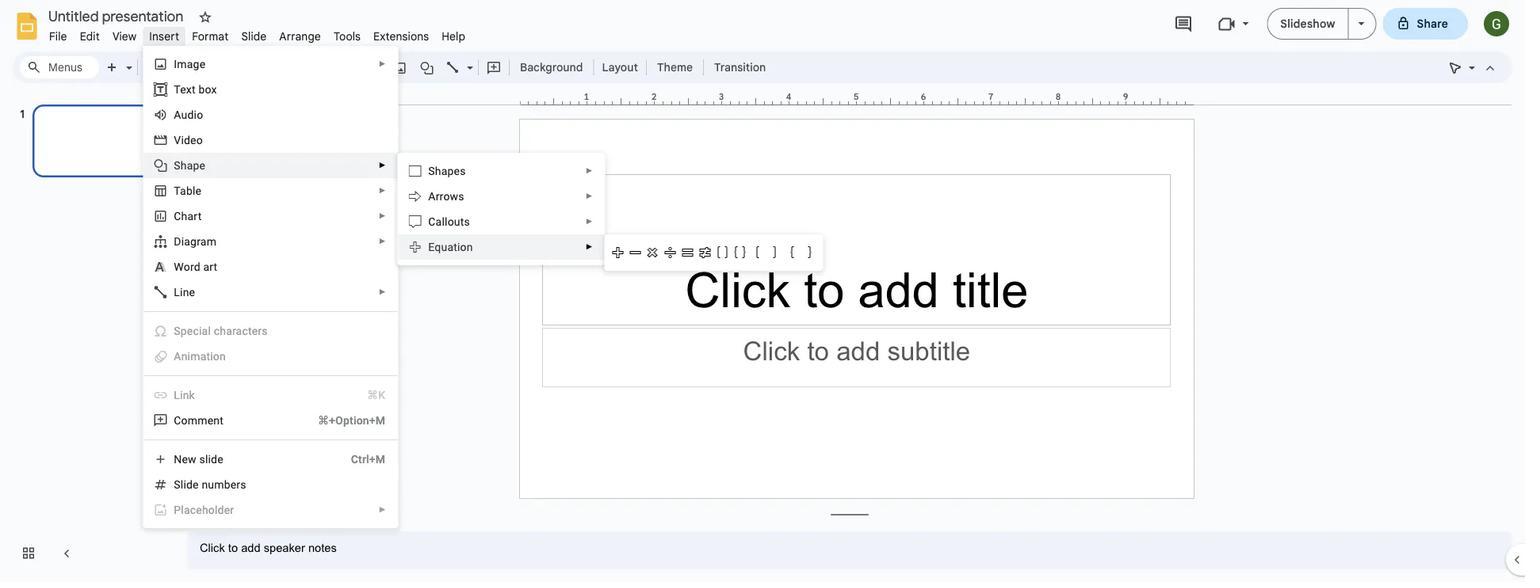 Task type: locate. For each thing, give the bounding box(es) containing it.
transition button
[[708, 56, 773, 79]]

c
[[174, 210, 181, 223], [428, 215, 436, 228]]

s down v at the top left of the page
[[174, 159, 181, 172]]

theme
[[657, 60, 693, 74]]

multiply image
[[644, 244, 662, 262]]

d iagram
[[174, 235, 217, 248]]

menu bar containing file
[[43, 21, 472, 47]]

background
[[520, 60, 583, 74]]

new slide with layout image
[[122, 57, 132, 63]]

start slideshow (⌘+enter) image
[[1359, 22, 1365, 25]]

view
[[113, 29, 137, 43]]

a for rrows
[[428, 190, 436, 203]]

link k element
[[174, 389, 200, 402]]

s hapes
[[428, 165, 466, 178]]

insert menu item
[[143, 27, 186, 46]]

arrange
[[279, 29, 321, 43]]

spe c ial characters
[[174, 325, 268, 338]]

slide menu item
[[235, 27, 273, 46]]

ctrl+m
[[351, 453, 386, 466]]

co
[[174, 414, 188, 427]]

►
[[379, 59, 386, 69], [379, 161, 386, 170], [586, 167, 593, 176], [379, 186, 386, 195], [586, 192, 593, 201], [379, 212, 386, 221], [586, 217, 593, 226], [379, 237, 386, 246], [586, 243, 593, 252], [379, 288, 386, 297], [379, 506, 386, 515]]

e quation
[[428, 241, 473, 254]]

i
[[174, 57, 177, 71]]

► inside menu item
[[379, 506, 386, 515]]

dio
[[188, 108, 203, 121]]

art
[[188, 210, 202, 223], [203, 261, 218, 274]]

minus image
[[627, 244, 644, 262]]

s hape
[[174, 159, 206, 172]]

main toolbar
[[98, 56, 774, 79]]

laceholder
[[181, 504, 234, 517]]

0 horizontal spatial s
[[174, 159, 181, 172]]

c allouts
[[428, 215, 470, 228]]

0 horizontal spatial art
[[188, 210, 202, 223]]

Star checkbox
[[194, 6, 217, 29]]

b
[[186, 184, 193, 197]]

a
[[174, 108, 181, 121], [428, 190, 436, 203], [174, 350, 181, 363]]

w ord art
[[174, 261, 218, 274]]

a down the spe
[[174, 350, 181, 363]]

menu bar banner
[[0, 0, 1526, 583]]

h
[[181, 210, 188, 223]]

⌘k element
[[348, 388, 386, 404]]

1 menu item from the top
[[144, 319, 398, 344]]

c up d at the left of the page
[[174, 210, 181, 223]]

d
[[174, 235, 181, 248]]

diagram d element
[[174, 235, 221, 248]]

w
[[174, 261, 184, 274]]

a rrows
[[428, 190, 465, 203]]

0 vertical spatial a
[[174, 108, 181, 121]]

a left dio
[[174, 108, 181, 121]]

chart h element
[[174, 210, 207, 223]]

2 vertical spatial a
[[174, 350, 181, 363]]

menu bar inside menu bar banner
[[43, 21, 472, 47]]

4 menu item from the top
[[144, 498, 398, 523]]

audio u element
[[174, 108, 208, 121]]

2 menu item from the top
[[144, 344, 398, 370]]

menu item down characters
[[144, 344, 398, 370]]

ta b le
[[174, 184, 202, 197]]

view menu item
[[106, 27, 143, 46]]

lin k
[[174, 389, 195, 402]]

extensions menu item
[[367, 27, 436, 46]]

menu bar
[[43, 21, 472, 47]]

menu item down numbers
[[144, 498, 398, 523]]

a nimation
[[174, 350, 226, 363]]

not equal image
[[697, 244, 714, 262]]

co m ment
[[174, 414, 224, 427]]

s
[[174, 159, 181, 172], [428, 165, 435, 178]]

e
[[193, 479, 199, 492]]

background button
[[513, 56, 590, 79]]

characters
[[214, 325, 268, 338]]

tools menu item
[[327, 27, 367, 46]]

art up d iagram
[[188, 210, 202, 223]]

⌘+option+m element
[[299, 413, 386, 429]]

spe
[[174, 325, 193, 338]]

a down s hapes
[[428, 190, 436, 203]]

1 vertical spatial art
[[203, 261, 218, 274]]

art for c h art
[[188, 210, 202, 223]]

navigation
[[0, 90, 174, 583]]

numbers
[[202, 479, 246, 492]]

divide image
[[662, 244, 679, 262]]

u
[[181, 108, 188, 121]]

menu item
[[144, 319, 398, 344], [144, 344, 398, 370], [144, 383, 398, 408], [144, 498, 398, 523]]

layout
[[602, 60, 638, 74]]

arrange menu item
[[273, 27, 327, 46]]

menu item containing p
[[144, 498, 398, 523]]

lin
[[174, 389, 189, 402]]

application
[[0, 0, 1526, 583]]

⌘+option+m
[[318, 414, 386, 427]]

callouts c element
[[428, 215, 475, 228]]

placeholder p element
[[174, 504, 239, 517]]

k
[[189, 389, 195, 402]]

transition
[[715, 60, 766, 74]]

1 horizontal spatial art
[[203, 261, 218, 274]]

edit
[[80, 29, 100, 43]]

c up "e"
[[428, 215, 436, 228]]

select line image
[[463, 57, 473, 63]]

ext
[[180, 83, 196, 96]]

3 menu item from the top
[[144, 383, 398, 408]]

a for nimation
[[174, 350, 181, 363]]

slide numbers e element
[[174, 479, 251, 492]]

Menus field
[[20, 56, 99, 79]]

s up a rrows
[[428, 165, 435, 178]]

menu
[[120, 0, 398, 529], [398, 153, 605, 266]]

Rename text field
[[43, 6, 193, 25]]

ta
[[174, 184, 186, 197]]

menu item up the ment
[[144, 383, 398, 408]]

1 horizontal spatial s
[[428, 165, 435, 178]]

help
[[442, 29, 466, 43]]

m
[[188, 414, 198, 427]]

menu item containing lin
[[144, 383, 398, 408]]

p
[[174, 504, 181, 517]]

rrows
[[436, 190, 465, 203]]

s for hapes
[[428, 165, 435, 178]]

edit menu item
[[73, 27, 106, 46]]

a for u
[[174, 108, 181, 121]]

c for allouts
[[428, 215, 436, 228]]

double brace image
[[731, 244, 749, 262]]

0 horizontal spatial c
[[174, 210, 181, 223]]

menu item up nimation
[[144, 319, 398, 344]]

ment
[[198, 414, 224, 427]]

1 vertical spatial a
[[428, 190, 436, 203]]

► for allouts
[[586, 217, 593, 226]]

art right ord
[[203, 261, 218, 274]]

0 vertical spatial art
[[188, 210, 202, 223]]

plus image
[[609, 244, 627, 262]]

menu containing i
[[120, 0, 398, 529]]

quation
[[435, 241, 473, 254]]

row
[[609, 244, 819, 262]]

animation a element
[[174, 350, 231, 363]]

slide
[[241, 29, 267, 43]]

slide
[[199, 453, 224, 466]]

1 horizontal spatial c
[[428, 215, 436, 228]]



Task type: describe. For each thing, give the bounding box(es) containing it.
equal image
[[679, 244, 697, 262]]

new slide n element
[[174, 453, 228, 466]]

► for hape
[[379, 161, 386, 170]]

allouts
[[436, 215, 470, 228]]

c h art
[[174, 210, 202, 223]]

ial
[[199, 325, 211, 338]]

► for hapes
[[586, 167, 593, 176]]

n ew slide
[[174, 453, 224, 466]]

comment m element
[[174, 414, 228, 427]]

iagram
[[181, 235, 217, 248]]

t
[[174, 83, 180, 96]]

nimation
[[181, 350, 226, 363]]

shape s element
[[174, 159, 210, 172]]

slideshow
[[1281, 17, 1336, 31]]

n
[[174, 453, 182, 466]]

t ext box
[[174, 83, 217, 96]]

share button
[[1384, 8, 1469, 40]]

v
[[174, 134, 181, 147]]

e
[[428, 241, 435, 254]]

left bracket image
[[749, 244, 766, 262]]

layout button
[[598, 56, 643, 79]]

double bracket image
[[714, 244, 731, 262]]

theme button
[[650, 56, 700, 79]]

s for hape
[[174, 159, 181, 172]]

mode and view toolbar
[[1443, 52, 1504, 83]]

► for rrows
[[586, 192, 593, 201]]

table b element
[[174, 184, 206, 197]]

line
[[174, 286, 195, 299]]

hapes
[[435, 165, 466, 178]]

help menu item
[[436, 27, 472, 46]]

⌘k
[[367, 389, 386, 402]]

special characters c element
[[174, 325, 273, 338]]

c for h
[[174, 210, 181, 223]]

menu item containing a
[[144, 344, 398, 370]]

shape image
[[418, 56, 437, 79]]

shapes s element
[[428, 165, 471, 178]]

box
[[199, 83, 217, 96]]

word art w element
[[174, 261, 222, 274]]

application containing slideshow
[[0, 0, 1526, 583]]

equation e element
[[428, 241, 478, 254]]

► for iagram
[[379, 237, 386, 246]]

menu containing s
[[398, 153, 605, 266]]

row inside "application"
[[609, 244, 819, 262]]

art for w ord art
[[203, 261, 218, 274]]

format
[[192, 29, 229, 43]]

a u dio
[[174, 108, 203, 121]]

image i element
[[174, 57, 210, 71]]

text box t element
[[174, 83, 222, 96]]

► for laceholder
[[379, 506, 386, 515]]

arrows a element
[[428, 190, 469, 203]]

c
[[193, 325, 199, 338]]

► for quation
[[586, 243, 593, 252]]

extensions
[[374, 29, 429, 43]]

ord
[[184, 261, 200, 274]]

ew
[[182, 453, 197, 466]]

ctrl+m element
[[332, 452, 386, 468]]

v ideo
[[174, 134, 203, 147]]

tools
[[334, 29, 361, 43]]

format menu item
[[186, 27, 235, 46]]

right bracket image
[[766, 244, 784, 262]]

left brace image
[[784, 244, 801, 262]]

le
[[193, 184, 202, 197]]

► for mage
[[379, 59, 386, 69]]

mage
[[177, 57, 206, 71]]

line q element
[[174, 286, 200, 299]]

share
[[1418, 17, 1449, 31]]

slid
[[174, 479, 193, 492]]

slid e numbers
[[174, 479, 246, 492]]

insert image image
[[391, 56, 410, 79]]

i mage
[[174, 57, 206, 71]]

slideshow button
[[1268, 8, 1349, 40]]

file menu item
[[43, 27, 73, 46]]

p laceholder
[[174, 504, 234, 517]]

menu item containing spe
[[144, 319, 398, 344]]

hape
[[181, 159, 206, 172]]

file
[[49, 29, 67, 43]]

insert
[[149, 29, 179, 43]]

video v element
[[174, 134, 208, 147]]

right brace image
[[801, 244, 819, 262]]

ideo
[[181, 134, 203, 147]]



Task type: vqa. For each thing, say whether or not it's contained in the screenshot.
Zoom text field
no



